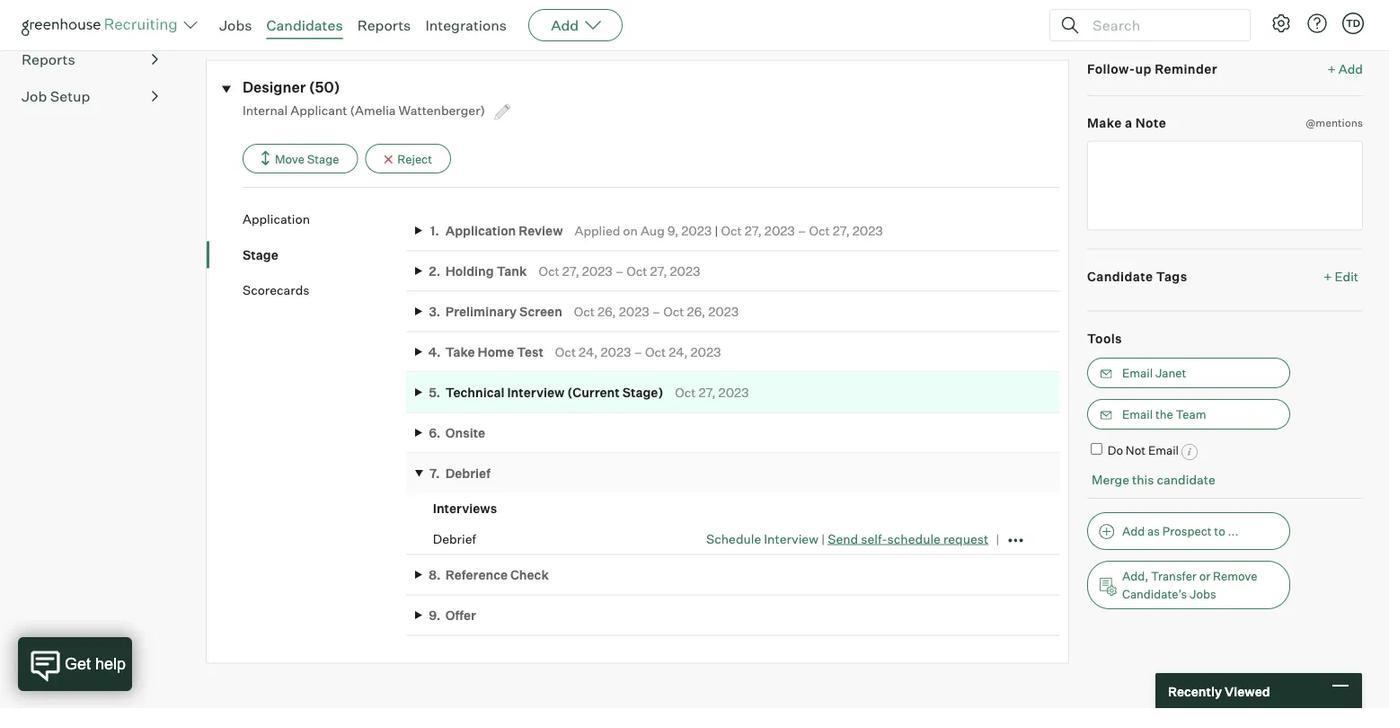 Task type: describe. For each thing, give the bounding box(es) containing it.
add as prospect to ...
[[1123, 524, 1239, 538]]

1 horizontal spatial application
[[446, 223, 516, 238]]

a
[[1125, 115, 1133, 131]]

activity
[[276, 10, 321, 26]]

add inside + add link
[[1339, 61, 1363, 76]]

schedule interview | send self-schedule request
[[706, 531, 989, 547]]

scorecards
[[243, 282, 310, 298]]

onsite
[[446, 425, 485, 441]]

5.
[[429, 385, 441, 400]]

request
[[944, 531, 989, 547]]

or
[[1200, 569, 1211, 583]]

the
[[1156, 407, 1174, 422]]

details
[[373, 10, 414, 26]]

(50)
[[309, 78, 340, 96]]

(current
[[567, 385, 620, 400]]

preliminary
[[446, 304, 517, 319]]

1.
[[430, 223, 439, 238]]

wattenberger)
[[399, 102, 485, 118]]

reports inside reports link
[[22, 51, 75, 68]]

candidate
[[1088, 268, 1154, 284]]

2 26, from the left
[[687, 304, 706, 319]]

to
[[1215, 524, 1226, 538]]

9.
[[429, 607, 441, 623]]

schedule
[[888, 531, 941, 547]]

this
[[1133, 472, 1154, 487]]

activity feed link
[[276, 10, 353, 36]]

internal applicant (amelia wattenberger)
[[243, 102, 488, 118]]

1
[[225, 10, 230, 26]]

+ add
[[1328, 61, 1363, 76]]

edit
[[1335, 268, 1359, 284]]

reject
[[398, 152, 432, 166]]

email the team
[[1123, 407, 1207, 422]]

6. onsite
[[429, 425, 485, 441]]

home
[[478, 344, 514, 360]]

8. reference check
[[429, 567, 549, 583]]

application link
[[243, 210, 406, 228]]

screen
[[520, 304, 562, 319]]

application inside application link
[[243, 211, 310, 227]]

recently viewed
[[1168, 683, 1270, 699]]

4.
[[429, 344, 441, 360]]

6.
[[429, 425, 441, 441]]

janet
[[1156, 366, 1187, 380]]

reference
[[446, 567, 508, 583]]

pipeline
[[22, 14, 76, 32]]

0 horizontal spatial jobs
[[219, 16, 252, 34]]

pipeline link
[[22, 12, 158, 33]]

integrations
[[425, 16, 507, 34]]

9. offer
[[429, 607, 476, 623]]

tank
[[497, 263, 527, 279]]

add button
[[529, 9, 623, 41]]

4. take home test oct 24, 2023 – oct 24, 2023
[[429, 344, 721, 360]]

job setup
[[22, 87, 90, 105]]

do not email
[[1108, 443, 1179, 458]]

recently
[[1168, 683, 1222, 699]]

merge this candidate link
[[1092, 472, 1216, 487]]

td
[[1346, 17, 1361, 29]]

1 vertical spatial interview
[[764, 531, 819, 547]]

9,
[[668, 223, 679, 238]]

0 vertical spatial reports link
[[357, 16, 411, 34]]

8.
[[429, 567, 441, 583]]

...
[[1228, 524, 1239, 538]]

activity feed
[[276, 10, 353, 26]]

stage inside the move stage button
[[307, 152, 339, 166]]

tags
[[1157, 268, 1188, 284]]

+ edit link
[[1320, 264, 1363, 289]]

email for email janet
[[1123, 366, 1153, 380]]

0 horizontal spatial |
[[715, 223, 719, 238]]

1. application review applied on  aug 9, 2023 | oct 27, 2023 – oct 27, 2023
[[430, 223, 883, 238]]

internal
[[243, 102, 288, 118]]

offer
[[446, 607, 476, 623]]

3.
[[429, 304, 441, 319]]

1 horizontal spatial job
[[233, 10, 255, 26]]

2 24, from the left
[[669, 344, 688, 360]]

merge this candidate
[[1092, 472, 1216, 487]]

0 vertical spatial debrief
[[446, 466, 491, 481]]

prospect
[[1163, 524, 1212, 538]]

candidate's
[[1123, 587, 1188, 601]]

Do Not Email checkbox
[[1091, 443, 1103, 455]]

td button
[[1343, 13, 1364, 34]]

email for email the team
[[1123, 407, 1153, 422]]

on 1 job
[[206, 10, 255, 26]]

setup
[[50, 87, 90, 105]]

details link
[[373, 10, 414, 36]]

transfer
[[1151, 569, 1197, 583]]

candidate
[[1157, 472, 1216, 487]]

+ for + edit
[[1324, 268, 1332, 284]]



Task type: locate. For each thing, give the bounding box(es) containing it.
stage link
[[243, 246, 406, 263]]

interview
[[507, 385, 565, 400], [764, 531, 819, 547]]

test
[[517, 344, 544, 360]]

1 horizontal spatial |
[[821, 531, 825, 547]]

add, transfer or remove candidate's jobs button
[[1088, 561, 1291, 609]]

linkedin link
[[435, 10, 486, 36]]

email inside button
[[1123, 407, 1153, 422]]

oct 27, 2023
[[675, 385, 749, 400]]

application up the holding
[[446, 223, 516, 238]]

not
[[1126, 443, 1146, 458]]

make
[[1088, 115, 1122, 131]]

move stage
[[275, 152, 339, 166]]

configure image
[[1271, 13, 1292, 34]]

1 horizontal spatial reports
[[357, 16, 411, 34]]

1 vertical spatial job
[[22, 87, 47, 105]]

1 24, from the left
[[579, 344, 598, 360]]

add as prospect to ... button
[[1088, 512, 1291, 550]]

tools
[[1088, 330, 1123, 346]]

take
[[446, 344, 475, 360]]

0 horizontal spatial add
[[551, 16, 579, 34]]

0 vertical spatial jobs
[[219, 16, 252, 34]]

7. debrief
[[430, 466, 491, 481]]

move
[[275, 152, 305, 166]]

0 vertical spatial |
[[715, 223, 719, 238]]

| left send
[[821, 531, 825, 547]]

2 vertical spatial email
[[1149, 443, 1179, 458]]

0 vertical spatial email
[[1123, 366, 1153, 380]]

1 vertical spatial add
[[1339, 61, 1363, 76]]

viewed
[[1225, 683, 1270, 699]]

0 vertical spatial reports
[[357, 16, 411, 34]]

2. holding tank oct 27, 2023 – oct 27, 2023
[[429, 263, 701, 279]]

send self-schedule request link
[[828, 531, 989, 547]]

feed
[[324, 10, 353, 26]]

+ down follow at the right of the page
[[1328, 61, 1336, 76]]

email right not
[[1149, 443, 1179, 458]]

+ for + add
[[1328, 61, 1336, 76]]

Search text field
[[1088, 12, 1234, 38]]

follow link
[[1325, 12, 1363, 29]]

add for add
[[551, 16, 579, 34]]

1 horizontal spatial stage
[[307, 152, 339, 166]]

job right 1
[[233, 10, 255, 26]]

job left setup
[[22, 87, 47, 105]]

jobs link
[[219, 16, 252, 34]]

1 horizontal spatial 24,
[[669, 344, 688, 360]]

reports right feed on the left top of the page
[[357, 16, 411, 34]]

+
[[1328, 61, 1336, 76], [1324, 268, 1332, 284]]

1 vertical spatial stage
[[243, 247, 278, 263]]

1 horizontal spatial reports link
[[357, 16, 411, 34]]

reports link right feed on the left top of the page
[[357, 16, 411, 34]]

1 vertical spatial +
[[1324, 268, 1332, 284]]

debrief
[[446, 466, 491, 481], [433, 531, 476, 547]]

0 horizontal spatial reports link
[[22, 49, 158, 70]]

26,
[[598, 304, 616, 319], [687, 304, 706, 319]]

reports link down greenhouse recruiting image
[[22, 49, 158, 70]]

up
[[1136, 61, 1152, 76]]

0 vertical spatial add
[[551, 16, 579, 34]]

26, up the oct 27, 2023 at the bottom
[[687, 304, 706, 319]]

1 horizontal spatial interview
[[764, 531, 819, 547]]

follow
[[1325, 13, 1363, 28]]

1 vertical spatial reports link
[[22, 49, 158, 70]]

1 vertical spatial email
[[1123, 407, 1153, 422]]

candidates link
[[267, 16, 343, 34]]

job setup link
[[22, 86, 158, 107]]

email left the janet on the bottom
[[1123, 366, 1153, 380]]

2 horizontal spatial add
[[1339, 61, 1363, 76]]

application up stage link
[[243, 211, 310, 227]]

|
[[715, 223, 719, 238], [821, 531, 825, 547]]

email left the the
[[1123, 407, 1153, 422]]

on
[[623, 223, 638, 238]]

1 vertical spatial reports
[[22, 51, 75, 68]]

stage right the move
[[307, 152, 339, 166]]

1 horizontal spatial add
[[1123, 524, 1145, 538]]

add inside add as prospect to ... button
[[1123, 524, 1145, 538]]

note
[[1136, 115, 1167, 131]]

candidate tags
[[1088, 268, 1188, 284]]

+ edit
[[1324, 268, 1359, 284]]

interview left send
[[764, 531, 819, 547]]

0 horizontal spatial job
[[22, 87, 47, 105]]

1 horizontal spatial 26,
[[687, 304, 706, 319]]

on 1 job link
[[206, 10, 255, 36]]

self-
[[861, 531, 888, 547]]

follow-
[[1088, 61, 1136, 76]]

+ add link
[[1328, 60, 1363, 77]]

follow-up reminder
[[1088, 61, 1218, 76]]

candidates
[[267, 16, 343, 34]]

26, up 4. take home test oct 24, 2023 – oct 24, 2023
[[598, 304, 616, 319]]

stage)
[[623, 385, 664, 400]]

1 horizontal spatial jobs
[[1190, 587, 1217, 601]]

email janet
[[1123, 366, 1187, 380]]

interview down test
[[507, 385, 565, 400]]

jobs
[[219, 16, 252, 34], [1190, 587, 1217, 601]]

debrief down interviews
[[433, 531, 476, 547]]

td button
[[1339, 9, 1368, 38]]

schedule interview link
[[706, 531, 819, 547]]

do
[[1108, 443, 1124, 458]]

technical
[[446, 385, 505, 400]]

reminder
[[1155, 61, 1218, 76]]

+ left edit on the right
[[1324, 268, 1332, 284]]

stage inside stage link
[[243, 247, 278, 263]]

integrations link
[[425, 16, 507, 34]]

move stage button
[[243, 144, 358, 174]]

0 horizontal spatial reports
[[22, 51, 75, 68]]

application
[[243, 211, 310, 227], [446, 223, 516, 238]]

0 horizontal spatial 24,
[[579, 344, 598, 360]]

1 26, from the left
[[598, 304, 616, 319]]

applied
[[575, 223, 620, 238]]

1 vertical spatial |
[[821, 531, 825, 547]]

designer (50)
[[243, 78, 340, 96]]

reports
[[357, 16, 411, 34], [22, 51, 75, 68]]

debrief right 7.
[[446, 466, 491, 481]]

remove
[[1213, 569, 1258, 583]]

2023
[[682, 223, 712, 238], [765, 223, 795, 238], [853, 223, 883, 238], [582, 263, 613, 279], [670, 263, 701, 279], [619, 304, 650, 319], [708, 304, 739, 319], [601, 344, 631, 360], [691, 344, 721, 360], [719, 385, 749, 400]]

check
[[510, 567, 549, 583]]

add
[[551, 16, 579, 34], [1339, 61, 1363, 76], [1123, 524, 1145, 538]]

review
[[519, 223, 563, 238]]

on
[[206, 10, 223, 26]]

jobs inside add, transfer or remove candidate's jobs
[[1190, 587, 1217, 601]]

designer
[[243, 78, 306, 96]]

2.
[[429, 263, 441, 279]]

–
[[798, 223, 807, 238], [615, 263, 624, 279], [652, 304, 661, 319], [634, 344, 643, 360]]

None text field
[[1088, 141, 1363, 231]]

0 vertical spatial interview
[[507, 385, 565, 400]]

holding
[[446, 263, 494, 279]]

1 vertical spatial jobs
[[1190, 587, 1217, 601]]

stage up scorecards
[[243, 247, 278, 263]]

make a note
[[1088, 115, 1167, 131]]

0 vertical spatial job
[[233, 10, 255, 26]]

0 vertical spatial +
[[1328, 61, 1336, 76]]

| right 9,
[[715, 223, 719, 238]]

0 horizontal spatial stage
[[243, 247, 278, 263]]

24, up the oct 27, 2023 at the bottom
[[669, 344, 688, 360]]

add inside add popup button
[[551, 16, 579, 34]]

0 horizontal spatial application
[[243, 211, 310, 227]]

7.
[[430, 466, 440, 481]]

@mentions
[[1306, 116, 1363, 130]]

0 vertical spatial stage
[[307, 152, 339, 166]]

24, down 3. preliminary screen oct 26, 2023 – oct 26, 2023
[[579, 344, 598, 360]]

greenhouse recruiting image
[[22, 14, 183, 36]]

0 horizontal spatial interview
[[507, 385, 565, 400]]

0 horizontal spatial 26,
[[598, 304, 616, 319]]

add, transfer or remove candidate's jobs
[[1123, 569, 1258, 601]]

reports down pipeline
[[22, 51, 75, 68]]

merge
[[1092, 472, 1130, 487]]

send
[[828, 531, 859, 547]]

reject button
[[365, 144, 451, 174]]

email inside button
[[1123, 366, 1153, 380]]

aug
[[641, 223, 665, 238]]

(amelia
[[350, 102, 396, 118]]

2 vertical spatial add
[[1123, 524, 1145, 538]]

1 vertical spatial debrief
[[433, 531, 476, 547]]

team
[[1176, 407, 1207, 422]]

add for add as prospect to ...
[[1123, 524, 1145, 538]]



Task type: vqa. For each thing, say whether or not it's contained in the screenshot.


